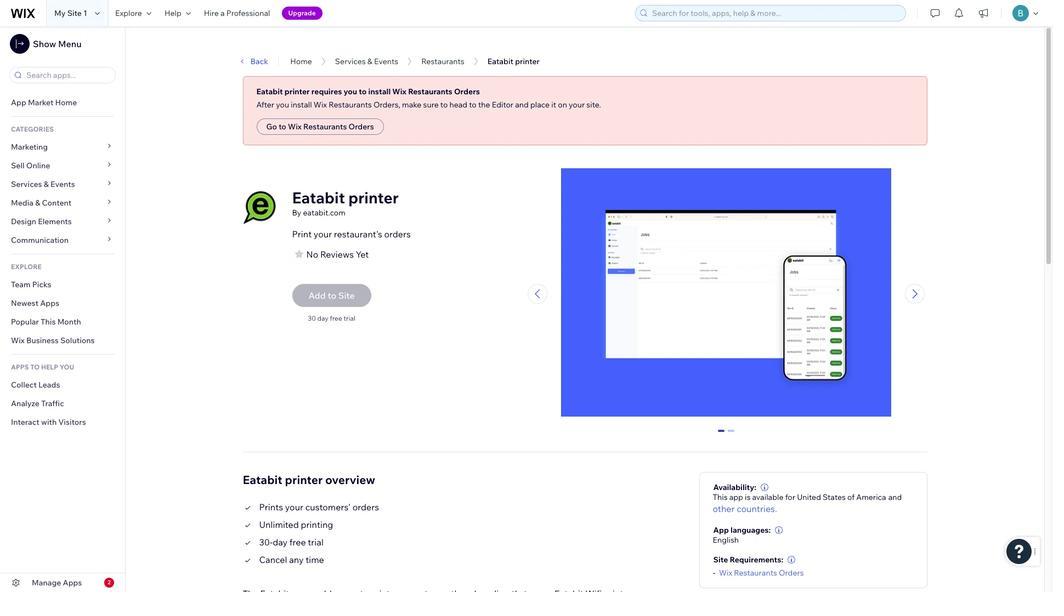 Task type: vqa. For each thing, say whether or not it's contained in the screenshot.
"up"
no



Task type: locate. For each thing, give the bounding box(es) containing it.
services & events up media & content
[[11, 179, 75, 189]]

0 vertical spatial your
[[569, 100, 585, 110]]

printer left requires
[[285, 87, 310, 97]]

by
[[292, 208, 301, 218]]

orders up head
[[454, 87, 480, 97]]

printer up "prints your customers' orders" on the bottom left
[[285, 473, 323, 487]]

0 vertical spatial 1
[[83, 8, 87, 18]]

apps up popular this month
[[40, 298, 59, 308]]

1 vertical spatial 1
[[729, 430, 734, 440]]

printer up restaurant's
[[348, 188, 399, 207]]

0 vertical spatial install
[[368, 87, 391, 97]]

0 vertical spatial this
[[41, 317, 56, 327]]

analyze
[[11, 399, 39, 409]]

printer
[[515, 57, 540, 66], [285, 87, 310, 97], [348, 188, 399, 207], [285, 473, 323, 487]]

available
[[752, 492, 784, 502]]

eatabit printer requires you to install wix restaurants orders after you install wix restaurants orders, make sure to head to the editor and place it on your site.
[[256, 87, 601, 110]]

0 horizontal spatial and
[[515, 100, 529, 110]]

help button
[[158, 0, 197, 26]]

1 right the 0
[[729, 430, 734, 440]]

design elements link
[[0, 212, 125, 231]]

orders inside eatabit printer requires you to install wix restaurants orders after you install wix restaurants orders, make sure to head to the editor and place it on your site.
[[454, 87, 480, 97]]

1 vertical spatial orders
[[353, 502, 379, 513]]

wix down popular
[[11, 336, 25, 346]]

languages:
[[731, 525, 771, 535]]

orders down orders,
[[349, 122, 374, 132]]

install
[[368, 87, 391, 97], [291, 100, 312, 110]]

site right my
[[67, 8, 82, 18]]

day down the unlimited
[[273, 537, 288, 548]]

upgrade button
[[282, 7, 322, 20]]

eatabit up after
[[256, 87, 283, 97]]

hire a professional link
[[197, 0, 277, 26]]

services & events link up content
[[0, 175, 125, 194]]

events down "sell online" link
[[51, 179, 75, 189]]

0 horizontal spatial you
[[276, 100, 289, 110]]

app for app market home
[[11, 98, 26, 108]]

1 vertical spatial orders
[[349, 122, 374, 132]]

and left place on the right
[[515, 100, 529, 110]]

services & events
[[335, 57, 398, 66], [11, 179, 75, 189]]

2 vertical spatial your
[[285, 502, 303, 513]]

0 horizontal spatial services & events
[[11, 179, 75, 189]]

eatabit inside eatabit printer requires you to install wix restaurants orders after you install wix restaurants orders, make sure to head to the editor and place it on your site.
[[256, 87, 283, 97]]

traffic
[[41, 399, 64, 409]]

1 horizontal spatial home
[[290, 57, 312, 66]]

home up requires
[[290, 57, 312, 66]]

0 horizontal spatial events
[[51, 179, 75, 189]]

- wix restaurants orders
[[713, 568, 804, 578]]

wix business solutions
[[11, 336, 95, 346]]

install up orders,
[[368, 87, 391, 97]]

0 vertical spatial day
[[317, 314, 328, 323]]

media & content
[[11, 198, 71, 208]]

1 horizontal spatial this
[[713, 492, 728, 502]]

eatabit inside eatabit printer by eatabit.com
[[292, 188, 345, 207]]

printer for eatabit printer by eatabit.com
[[348, 188, 399, 207]]

prints your customers' orders
[[259, 502, 379, 513]]

sell
[[11, 161, 24, 171]]

1 vertical spatial free
[[290, 537, 306, 548]]

services & events link
[[335, 57, 398, 66], [0, 175, 125, 194]]

1 vertical spatial day
[[273, 537, 288, 548]]

30-day free trial
[[259, 537, 324, 548]]

1 horizontal spatial &
[[44, 179, 49, 189]]

month
[[57, 317, 81, 327]]

0 vertical spatial app
[[11, 98, 26, 108]]

services
[[335, 57, 366, 66], [11, 179, 42, 189]]

services inside sidebar 'element'
[[11, 179, 42, 189]]

0 vertical spatial services & events link
[[335, 57, 398, 66]]

design elements
[[11, 217, 72, 227]]

free for 30
[[330, 314, 342, 323]]

your
[[569, 100, 585, 110], [314, 229, 332, 240], [285, 502, 303, 513]]

day for 30-
[[273, 537, 288, 548]]

0 vertical spatial &
[[367, 57, 372, 66]]

app inside sidebar 'element'
[[11, 98, 26, 108]]

collect leads
[[11, 380, 60, 390]]

hire a professional
[[204, 8, 270, 18]]

0 horizontal spatial orders
[[353, 502, 379, 513]]

unlimited printing
[[259, 519, 333, 530]]

day for 30
[[317, 314, 328, 323]]

orders down the requirements:
[[779, 568, 804, 578]]

printer inside button
[[515, 57, 540, 66]]

1 vertical spatial app
[[713, 525, 729, 535]]

0 horizontal spatial 1
[[83, 8, 87, 18]]

1 horizontal spatial and
[[889, 492, 902, 502]]

site
[[67, 8, 82, 18], [713, 555, 728, 565]]

printer for eatabit printer overview
[[285, 473, 323, 487]]

app left market on the top of the page
[[11, 98, 26, 108]]

app languages:
[[713, 525, 771, 535]]

1 horizontal spatial free
[[330, 314, 342, 323]]

0
[[719, 430, 724, 440]]

services & events inside sidebar 'element'
[[11, 179, 75, 189]]

you right after
[[276, 100, 289, 110]]

this up wix business solutions
[[41, 317, 56, 327]]

0 horizontal spatial this
[[41, 317, 56, 327]]

1 vertical spatial services
[[11, 179, 42, 189]]

services & events up orders,
[[335, 57, 398, 66]]

availability:
[[713, 483, 757, 492]]

home right market on the top of the page
[[55, 98, 77, 108]]

english
[[713, 535, 739, 545]]

site up -
[[713, 555, 728, 565]]

eatabit for eatabit printer requires you to install wix restaurants orders after you install wix restaurants orders, make sure to head to the editor and place it on your site.
[[256, 87, 283, 97]]

1
[[83, 8, 87, 18], [729, 430, 734, 440]]

free
[[330, 314, 342, 323], [290, 537, 306, 548]]

0 horizontal spatial services
[[11, 179, 42, 189]]

install down requires
[[291, 100, 312, 110]]

printer for eatabit printer
[[515, 57, 540, 66]]

eatabit up prints in the left bottom of the page
[[243, 473, 282, 487]]

1 vertical spatial install
[[291, 100, 312, 110]]

eatabit up eatabit.com
[[292, 188, 345, 207]]

2 horizontal spatial &
[[367, 57, 372, 66]]

0 vertical spatial trial
[[344, 314, 356, 323]]

0 horizontal spatial day
[[273, 537, 288, 548]]

editor
[[492, 100, 514, 110]]

trial up time
[[308, 537, 324, 548]]

1 vertical spatial services & events link
[[0, 175, 125, 194]]

0 horizontal spatial orders
[[349, 122, 374, 132]]

0 vertical spatial apps
[[40, 298, 59, 308]]

marketing link
[[0, 138, 125, 156]]

0 horizontal spatial free
[[290, 537, 306, 548]]

1 horizontal spatial services & events link
[[335, 57, 398, 66]]

day right 30 on the bottom left
[[317, 314, 328, 323]]

reviews
[[320, 249, 354, 260]]

free right 30 on the bottom left
[[330, 314, 342, 323]]

events up orders,
[[374, 57, 398, 66]]

this up other
[[713, 492, 728, 502]]

1 vertical spatial and
[[889, 492, 902, 502]]

orders right restaurant's
[[384, 229, 411, 240]]

0 horizontal spatial &
[[35, 198, 40, 208]]

services & events link up orders,
[[335, 57, 398, 66]]

analyze traffic link
[[0, 394, 125, 413]]

place
[[530, 100, 550, 110]]

america
[[857, 492, 886, 502]]

0 vertical spatial events
[[374, 57, 398, 66]]

0 horizontal spatial install
[[291, 100, 312, 110]]

team picks
[[11, 280, 51, 290]]

day
[[317, 314, 328, 323], [273, 537, 288, 548]]

sell online
[[11, 161, 50, 171]]

orders
[[454, 87, 480, 97], [349, 122, 374, 132], [779, 568, 804, 578]]

unlimited
[[259, 519, 299, 530]]

your up 'unlimited printing'
[[285, 502, 303, 513]]

eatabit inside button
[[488, 57, 513, 66]]

free up any at the left bottom of page
[[290, 537, 306, 548]]

to right "go"
[[279, 122, 286, 132]]

wix up make
[[392, 87, 407, 97]]

0 vertical spatial site
[[67, 8, 82, 18]]

0 horizontal spatial home
[[55, 98, 77, 108]]

1 vertical spatial events
[[51, 179, 75, 189]]

printer inside eatabit printer requires you to install wix restaurants orders after you install wix restaurants orders, make sure to head to the editor and place it on your site.
[[285, 87, 310, 97]]

1 horizontal spatial orders
[[384, 229, 411, 240]]

1 horizontal spatial your
[[314, 229, 332, 240]]

to inside button
[[279, 122, 286, 132]]

2
[[108, 579, 111, 586]]

0 vertical spatial home
[[290, 57, 312, 66]]

your right on
[[569, 100, 585, 110]]

1 horizontal spatial app
[[713, 525, 729, 535]]

2 horizontal spatial your
[[569, 100, 585, 110]]

visitors
[[58, 417, 86, 427]]

help
[[165, 8, 181, 18]]

services up requires
[[335, 57, 366, 66]]

eatabit
[[488, 57, 513, 66], [256, 87, 283, 97], [292, 188, 345, 207], [243, 473, 282, 487]]

trial right 30 on the bottom left
[[344, 314, 356, 323]]

1 right my
[[83, 8, 87, 18]]

eatabit printer overview
[[243, 473, 375, 487]]

1 horizontal spatial day
[[317, 314, 328, 323]]

no reviews yet
[[306, 249, 369, 260]]

orders for print your restaurant's orders
[[384, 229, 411, 240]]

leads
[[38, 380, 60, 390]]

1 vertical spatial home
[[55, 98, 77, 108]]

and
[[515, 100, 529, 110], [889, 492, 902, 502]]

0 horizontal spatial your
[[285, 502, 303, 513]]

you
[[344, 87, 357, 97], [276, 100, 289, 110]]

orders for prints your customers' orders
[[353, 502, 379, 513]]

2 horizontal spatial orders
[[779, 568, 804, 578]]

1 horizontal spatial apps
[[63, 578, 82, 588]]

you right requires
[[344, 87, 357, 97]]

0 horizontal spatial site
[[67, 8, 82, 18]]

1 vertical spatial &
[[44, 179, 49, 189]]

printer inside eatabit printer by eatabit.com
[[348, 188, 399, 207]]

communication link
[[0, 231, 125, 250]]

services down the sell online
[[11, 179, 42, 189]]

eatabit.com
[[303, 208, 346, 218]]

0 horizontal spatial app
[[11, 98, 26, 108]]

design
[[11, 217, 36, 227]]

0 vertical spatial services
[[335, 57, 366, 66]]

0 horizontal spatial services & events link
[[0, 175, 125, 194]]

1 horizontal spatial orders
[[454, 87, 480, 97]]

head
[[450, 100, 467, 110]]

1 horizontal spatial trial
[[344, 314, 356, 323]]

your right print
[[314, 229, 332, 240]]

0 horizontal spatial trial
[[308, 537, 324, 548]]

0 vertical spatial orders
[[454, 87, 480, 97]]

1 vertical spatial this
[[713, 492, 728, 502]]

1 vertical spatial trial
[[308, 537, 324, 548]]

1 vertical spatial services & events
[[11, 179, 75, 189]]

Search apps... field
[[23, 67, 112, 83]]

1 horizontal spatial site
[[713, 555, 728, 565]]

apps right manage
[[63, 578, 82, 588]]

free for 30-
[[290, 537, 306, 548]]

site requirements:
[[713, 555, 783, 565]]

1 horizontal spatial you
[[344, 87, 357, 97]]

show menu button
[[10, 34, 82, 54]]

analyze traffic
[[11, 399, 64, 409]]

1 horizontal spatial services & events
[[335, 57, 398, 66]]

0 horizontal spatial apps
[[40, 298, 59, 308]]

wix down requires
[[314, 100, 327, 110]]

professional
[[226, 8, 270, 18]]

&
[[367, 57, 372, 66], [44, 179, 49, 189], [35, 198, 40, 208]]

wix right "go"
[[288, 122, 302, 132]]

printer up place on the right
[[515, 57, 540, 66]]

eatabit up the editor
[[488, 57, 513, 66]]

0 vertical spatial and
[[515, 100, 529, 110]]

my site 1
[[54, 8, 87, 18]]

categories
[[11, 125, 54, 133]]

orders down the overview
[[353, 502, 379, 513]]

0 vertical spatial orders
[[384, 229, 411, 240]]

1 vertical spatial your
[[314, 229, 332, 240]]

0 vertical spatial free
[[330, 314, 342, 323]]

1 horizontal spatial 1
[[729, 430, 734, 440]]

your for print your restaurant's orders
[[314, 229, 332, 240]]

marketing
[[11, 142, 48, 152]]

and right america
[[889, 492, 902, 502]]

1 vertical spatial apps
[[63, 578, 82, 588]]

app down other
[[713, 525, 729, 535]]



Task type: describe. For each thing, give the bounding box(es) containing it.
home link
[[290, 57, 312, 66]]

it
[[551, 100, 556, 110]]

trial for 30 day free trial
[[344, 314, 356, 323]]

0 vertical spatial you
[[344, 87, 357, 97]]

and inside eatabit printer requires you to install wix restaurants orders after you install wix restaurants orders, make sure to head to the editor and place it on your site.
[[515, 100, 529, 110]]

this inside sidebar 'element'
[[41, 317, 56, 327]]

apps for newest apps
[[40, 298, 59, 308]]

solutions
[[60, 336, 95, 346]]

prints
[[259, 502, 283, 513]]

app market home link
[[0, 93, 125, 112]]

1 vertical spatial site
[[713, 555, 728, 565]]

restaurant's
[[334, 229, 382, 240]]

menu
[[58, 38, 82, 49]]

wix right -
[[719, 568, 732, 578]]

print your restaurant's orders
[[292, 229, 411, 240]]

newest apps link
[[0, 294, 125, 313]]

popular this month
[[11, 317, 81, 327]]

help
[[41, 363, 58, 371]]

app market home
[[11, 98, 77, 108]]

1 horizontal spatial events
[[374, 57, 398, 66]]

eatabit for eatabit printer by eatabit.com
[[292, 188, 345, 207]]

go to wix restaurants orders button
[[256, 118, 384, 135]]

site.
[[587, 100, 601, 110]]

and other countries.
[[713, 492, 902, 514]]

popular this month link
[[0, 313, 125, 331]]

show menu
[[33, 38, 82, 49]]

newest
[[11, 298, 38, 308]]

eatabit for eatabit printer
[[488, 57, 513, 66]]

orders inside button
[[349, 122, 374, 132]]

manage apps
[[32, 578, 82, 588]]

trial for 30-day free trial
[[308, 537, 324, 548]]

interact
[[11, 417, 39, 427]]

1 vertical spatial you
[[276, 100, 289, 110]]

collect
[[11, 380, 37, 390]]

app for app languages:
[[713, 525, 729, 535]]

is
[[745, 492, 751, 502]]

30 day free trial
[[308, 314, 356, 323]]

events inside sidebar 'element'
[[51, 179, 75, 189]]

on
[[558, 100, 567, 110]]

1 horizontal spatial services
[[335, 57, 366, 66]]

cancel
[[259, 554, 287, 565]]

apps to help you
[[11, 363, 74, 371]]

apps for manage apps
[[63, 578, 82, 588]]

other
[[713, 503, 735, 514]]

this app is available for united states of america
[[713, 492, 886, 502]]

hire
[[204, 8, 219, 18]]

with
[[41, 417, 57, 427]]

eatabit printer logo image
[[243, 191, 276, 224]]

eatabit printer button
[[482, 53, 545, 70]]

elements
[[38, 217, 72, 227]]

eatabit for eatabit printer overview
[[243, 473, 282, 487]]

to
[[30, 363, 40, 371]]

to right requires
[[359, 87, 367, 97]]

other countries. link
[[713, 502, 777, 515]]

of
[[848, 492, 855, 502]]

customers'
[[305, 502, 351, 513]]

newest apps
[[11, 298, 59, 308]]

sure
[[423, 100, 439, 110]]

wix inside button
[[288, 122, 302, 132]]

requirements:
[[730, 555, 783, 565]]

2 vertical spatial &
[[35, 198, 40, 208]]

team
[[11, 280, 31, 290]]

home inside sidebar 'element'
[[55, 98, 77, 108]]

manage
[[32, 578, 61, 588]]

your for prints your customers' orders
[[285, 502, 303, 513]]

yet
[[356, 249, 369, 260]]

popular
[[11, 317, 39, 327]]

sidebar element
[[0, 26, 126, 592]]

market
[[28, 98, 53, 108]]

back
[[250, 57, 268, 66]]

wix business solutions link
[[0, 331, 125, 350]]

1 horizontal spatial install
[[368, 87, 391, 97]]

wix inside 'link'
[[11, 336, 25, 346]]

the
[[478, 100, 490, 110]]

business
[[26, 336, 59, 346]]

0 1
[[719, 430, 734, 440]]

a
[[221, 8, 225, 18]]

2 vertical spatial orders
[[779, 568, 804, 578]]

explore
[[115, 8, 142, 18]]

requires
[[311, 87, 342, 97]]

you
[[60, 363, 74, 371]]

0 vertical spatial services & events
[[335, 57, 398, 66]]

app
[[729, 492, 743, 502]]

orders,
[[374, 100, 400, 110]]

overview
[[325, 473, 375, 487]]

restaurants link
[[421, 57, 465, 66]]

back button
[[237, 57, 268, 66]]

communication
[[11, 235, 70, 245]]

media
[[11, 198, 33, 208]]

collect leads link
[[0, 376, 125, 394]]

30-
[[259, 537, 273, 548]]

your inside eatabit printer requires you to install wix restaurants orders after you install wix restaurants orders, make sure to head to the editor and place it on your site.
[[569, 100, 585, 110]]

Search for tools, apps, help & more... field
[[649, 5, 902, 21]]

states
[[823, 492, 846, 502]]

explore
[[11, 263, 42, 271]]

go
[[266, 122, 277, 132]]

show
[[33, 38, 56, 49]]

united
[[797, 492, 821, 502]]

any
[[289, 554, 304, 565]]

team picks link
[[0, 275, 125, 294]]

apps
[[11, 363, 29, 371]]

and inside and other countries.
[[889, 492, 902, 502]]

after
[[256, 100, 274, 110]]

to right sure
[[440, 100, 448, 110]]

online
[[26, 161, 50, 171]]

print
[[292, 229, 312, 240]]

eatabit printer by eatabit.com
[[292, 188, 399, 218]]

eatabit printer
[[488, 57, 540, 66]]

printer for eatabit printer requires you to install wix restaurants orders after you install wix restaurants orders, make sure to head to the editor and place it on your site.
[[285, 87, 310, 97]]

eatabit printer preview 0 image
[[561, 168, 892, 422]]

restaurants inside button
[[303, 122, 347, 132]]

printing
[[301, 519, 333, 530]]

to left the the
[[469, 100, 477, 110]]



